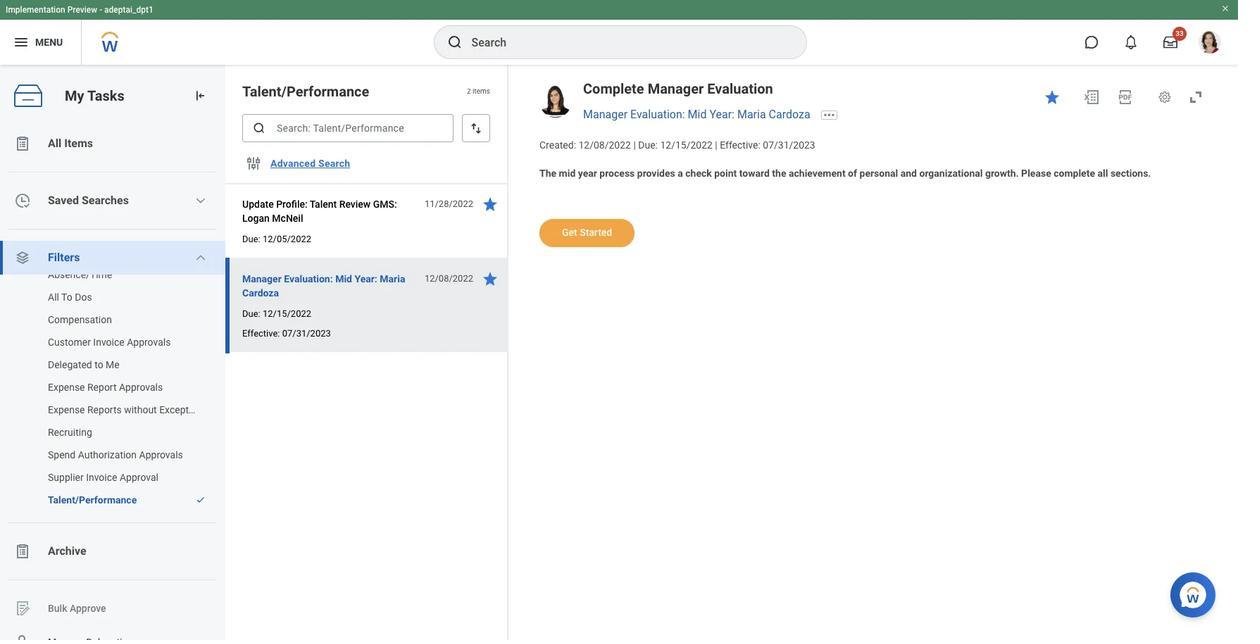 Task type: locate. For each thing, give the bounding box(es) containing it.
2 vertical spatial star image
[[482, 271, 499, 288]]

0 horizontal spatial effective:
[[242, 328, 280, 339]]

12/08/2022
[[579, 139, 631, 151], [425, 273, 474, 284]]

2 chevron down image from the top
[[195, 252, 207, 264]]

1 horizontal spatial 12/15/2022
[[661, 139, 713, 151]]

33
[[1176, 30, 1184, 37]]

justify image
[[13, 34, 30, 51]]

1 vertical spatial evaluation:
[[284, 273, 333, 285]]

0 vertical spatial 12/15/2022
[[661, 139, 713, 151]]

manager down complete
[[584, 108, 628, 121]]

0 horizontal spatial 07/31/2023
[[282, 328, 331, 339]]

customer invoice approvals button
[[0, 331, 211, 354]]

chevron down image
[[195, 195, 207, 206], [195, 252, 207, 264]]

expense report approvals button
[[0, 376, 211, 399]]

0 horizontal spatial 12/08/2022
[[425, 273, 474, 284]]

mid
[[688, 108, 707, 121], [336, 273, 352, 285]]

due: 12/05/2022
[[242, 234, 312, 245]]

0 vertical spatial search image
[[446, 34, 463, 51]]

1 all from the top
[[48, 137, 61, 150]]

expense down delegated
[[48, 382, 85, 393]]

Search: Talent/Performance text field
[[242, 114, 454, 142]]

list containing all items
[[0, 127, 226, 641]]

complete
[[584, 80, 645, 97]]

1 vertical spatial talent/performance
[[48, 495, 137, 506]]

saved searches
[[48, 194, 129, 207]]

maria inside the manager evaluation: mid year: maria cardoza
[[380, 273, 406, 285]]

12/15/2022 up the effective: 07/31/2023
[[263, 309, 312, 319]]

talent/performance inside "button"
[[48, 495, 137, 506]]

| up process
[[634, 139, 636, 151]]

07/31/2023 inside item list element
[[282, 328, 331, 339]]

1 horizontal spatial evaluation:
[[631, 108, 685, 121]]

close environment banner image
[[1222, 4, 1230, 13]]

12/08/2022 inside item list element
[[425, 273, 474, 284]]

tasks
[[87, 87, 125, 104]]

to
[[61, 292, 72, 303]]

0 vertical spatial expense
[[48, 382, 85, 393]]

my
[[65, 87, 84, 104]]

0 horizontal spatial search image
[[252, 121, 266, 135]]

the
[[773, 167, 787, 179]]

1 vertical spatial cardoza
[[242, 288, 279, 299]]

user plus image
[[14, 634, 31, 641]]

0 vertical spatial chevron down image
[[195, 195, 207, 206]]

approvals up approval at left
[[139, 450, 183, 461]]

advanced search button
[[265, 149, 356, 178]]

0 horizontal spatial year:
[[355, 273, 378, 285]]

due: up provides
[[639, 139, 658, 151]]

1 horizontal spatial effective:
[[720, 139, 761, 151]]

0 vertical spatial talent/performance
[[242, 83, 370, 100]]

talent
[[310, 199, 337, 210]]

1 vertical spatial manager evaluation: mid year: maria cardoza
[[242, 273, 406, 299]]

recruiting button
[[0, 421, 211, 444]]

get
[[562, 227, 578, 239]]

all to dos
[[48, 292, 92, 303]]

2 vertical spatial due:
[[242, 309, 261, 319]]

0 vertical spatial invoice
[[93, 337, 125, 348]]

0 horizontal spatial mid
[[336, 273, 352, 285]]

approvals for expense report approvals
[[119, 382, 163, 393]]

expense inside button
[[48, 382, 85, 393]]

process
[[600, 167, 635, 179]]

1 horizontal spatial |
[[716, 139, 718, 151]]

evaluation: down 'complete manager evaluation' on the top of the page
[[631, 108, 685, 121]]

effective: down due: 12/15/2022
[[242, 328, 280, 339]]

1 horizontal spatial cardoza
[[769, 108, 811, 121]]

approvals inside 'button'
[[139, 450, 183, 461]]

1 horizontal spatial talent/performance
[[242, 83, 370, 100]]

1 vertical spatial search image
[[252, 121, 266, 135]]

1 vertical spatial maria
[[380, 273, 406, 285]]

0 vertical spatial year:
[[710, 108, 735, 121]]

talent/performance
[[242, 83, 370, 100], [48, 495, 137, 506]]

talent/performance inside item list element
[[242, 83, 370, 100]]

mid down 'complete manager evaluation' on the top of the page
[[688, 108, 707, 121]]

effective: inside item list element
[[242, 328, 280, 339]]

0 horizontal spatial maria
[[380, 273, 406, 285]]

0 horizontal spatial manager evaluation: mid year: maria cardoza
[[242, 273, 406, 299]]

manager evaluation: mid year: maria cardoza up due: 12/15/2022
[[242, 273, 406, 299]]

reports
[[87, 405, 122, 416]]

approvals up delegated to me button
[[127, 337, 171, 348]]

| up point
[[716, 139, 718, 151]]

invoice down compensation button
[[93, 337, 125, 348]]

year
[[578, 167, 598, 179]]

1 vertical spatial approvals
[[119, 382, 163, 393]]

cardoza down the evaluation
[[769, 108, 811, 121]]

star image
[[1044, 89, 1061, 106], [482, 196, 499, 213], [482, 271, 499, 288]]

1 chevron down image from the top
[[195, 195, 207, 206]]

manager evaluation: mid year: maria cardoza link
[[584, 108, 811, 121]]

1 vertical spatial mid
[[336, 273, 352, 285]]

1 horizontal spatial search image
[[446, 34, 463, 51]]

2 vertical spatial manager
[[242, 273, 282, 285]]

1 vertical spatial invoice
[[86, 472, 117, 483]]

2 list from the top
[[0, 264, 226, 512]]

1 horizontal spatial mid
[[688, 108, 707, 121]]

due: for manager evaluation: mid year: maria cardoza
[[242, 309, 261, 319]]

absence/time
[[48, 269, 112, 280]]

effective:
[[720, 139, 761, 151], [242, 328, 280, 339]]

1 vertical spatial 12/08/2022
[[425, 273, 474, 284]]

all left to
[[48, 292, 59, 303]]

manager
[[648, 80, 704, 97], [584, 108, 628, 121], [242, 273, 282, 285]]

2 expense from the top
[[48, 405, 85, 416]]

fullscreen image
[[1188, 89, 1205, 106]]

growth.
[[986, 167, 1019, 179]]

effective: up toward
[[720, 139, 761, 151]]

expense up recruiting
[[48, 405, 85, 416]]

bulk
[[48, 603, 67, 614]]

created:
[[540, 139, 576, 151]]

evaluation:
[[631, 108, 685, 121], [284, 273, 333, 285]]

evaluation: inside the manager evaluation: mid year: maria cardoza
[[284, 273, 333, 285]]

expense reports without exceptions button
[[0, 399, 211, 421]]

a
[[678, 167, 683, 179]]

|
[[634, 139, 636, 151], [716, 139, 718, 151]]

12/15/2022 up the a
[[661, 139, 713, 151]]

menu button
[[0, 20, 81, 65]]

0 horizontal spatial cardoza
[[242, 288, 279, 299]]

list
[[0, 127, 226, 641], [0, 264, 226, 512]]

search image
[[446, 34, 463, 51], [252, 121, 266, 135]]

due: up the effective: 07/31/2023
[[242, 309, 261, 319]]

1 horizontal spatial manager
[[584, 108, 628, 121]]

0 horizontal spatial talent/performance
[[48, 495, 137, 506]]

1 vertical spatial 07/31/2023
[[282, 328, 331, 339]]

the mid year process provides a check point toward the achievement of personal and organizational growth. please complete all sections.
[[540, 167, 1152, 179]]

0 horizontal spatial |
[[634, 139, 636, 151]]

recruiting
[[48, 427, 92, 438]]

1 vertical spatial all
[[48, 292, 59, 303]]

07/31/2023 down due: 12/15/2022
[[282, 328, 331, 339]]

1 horizontal spatial maria
[[738, 108, 766, 121]]

invoice down 'spend authorization approvals' 'button'
[[86, 472, 117, 483]]

1 vertical spatial year:
[[355, 273, 378, 285]]

menu
[[35, 36, 63, 48]]

filters
[[48, 251, 80, 264]]

1 vertical spatial due:
[[242, 234, 261, 245]]

1 vertical spatial effective:
[[242, 328, 280, 339]]

approvals
[[127, 337, 171, 348], [119, 382, 163, 393], [139, 450, 183, 461]]

0 vertical spatial effective:
[[720, 139, 761, 151]]

2 vertical spatial approvals
[[139, 450, 183, 461]]

1 vertical spatial 12/15/2022
[[263, 309, 312, 319]]

0 vertical spatial mid
[[688, 108, 707, 121]]

cardoza up due: 12/15/2022
[[242, 288, 279, 299]]

delegated to me
[[48, 359, 120, 371]]

item list element
[[226, 65, 509, 641]]

1 horizontal spatial 12/08/2022
[[579, 139, 631, 151]]

transformation import image
[[193, 89, 207, 103]]

0 horizontal spatial evaluation:
[[284, 273, 333, 285]]

0 vertical spatial all
[[48, 137, 61, 150]]

1 list from the top
[[0, 127, 226, 641]]

07/31/2023 up the
[[763, 139, 816, 151]]

notifications large image
[[1125, 35, 1139, 49]]

clipboard image
[[14, 135, 31, 152]]

1 horizontal spatial 07/31/2023
[[763, 139, 816, 151]]

approvals for spend authorization approvals
[[139, 450, 183, 461]]

manager evaluation: mid year: maria cardoza
[[584, 108, 811, 121], [242, 273, 406, 299]]

manager evaluation: mid year: maria cardoza down 'complete manager evaluation' on the top of the page
[[584, 108, 811, 121]]

talent/performance down supplier invoice approval
[[48, 495, 137, 506]]

point
[[715, 167, 737, 179]]

approve
[[70, 603, 106, 614]]

toward
[[740, 167, 770, 179]]

get started
[[562, 227, 613, 239]]

approvals up without
[[119, 382, 163, 393]]

dos
[[75, 292, 92, 303]]

1 vertical spatial star image
[[482, 196, 499, 213]]

my tasks
[[65, 87, 125, 104]]

manager inside button
[[242, 273, 282, 285]]

mid
[[559, 167, 576, 179]]

customer
[[48, 337, 91, 348]]

all left items
[[48, 137, 61, 150]]

0 vertical spatial evaluation:
[[631, 108, 685, 121]]

effective: 07/31/2023
[[242, 328, 331, 339]]

1 horizontal spatial year:
[[710, 108, 735, 121]]

1 expense from the top
[[48, 382, 85, 393]]

perspective image
[[14, 249, 31, 266]]

2 all from the top
[[48, 292, 59, 303]]

33 button
[[1156, 27, 1187, 58]]

12/15/2022
[[661, 139, 713, 151], [263, 309, 312, 319]]

approvals for customer invoice approvals
[[127, 337, 171, 348]]

chevron down image inside saved searches dropdown button
[[195, 195, 207, 206]]

year:
[[710, 108, 735, 121], [355, 273, 378, 285]]

0 vertical spatial manager
[[648, 80, 704, 97]]

1 | from the left
[[634, 139, 636, 151]]

saved
[[48, 194, 79, 207]]

1 vertical spatial expense
[[48, 405, 85, 416]]

due: down logan
[[242, 234, 261, 245]]

compensation
[[48, 314, 112, 326]]

check image
[[196, 495, 206, 505]]

manager up manager evaluation: mid year: maria cardoza link
[[648, 80, 704, 97]]

mid down update profile: talent review gms: logan mcneil button at the top
[[336, 273, 352, 285]]

expense inside "button"
[[48, 405, 85, 416]]

due:
[[639, 139, 658, 151], [242, 234, 261, 245], [242, 309, 261, 319]]

0 horizontal spatial 12/15/2022
[[263, 309, 312, 319]]

started
[[580, 227, 613, 239]]

all for all items
[[48, 137, 61, 150]]

advanced
[[271, 158, 316, 169]]

2 horizontal spatial manager
[[648, 80, 704, 97]]

0 vertical spatial approvals
[[127, 337, 171, 348]]

all for all to dos
[[48, 292, 59, 303]]

1 vertical spatial chevron down image
[[195, 252, 207, 264]]

11/28/2022
[[425, 199, 474, 209]]

chevron down image inside filters dropdown button
[[195, 252, 207, 264]]

1 horizontal spatial manager evaluation: mid year: maria cardoza
[[584, 108, 811, 121]]

talent/performance up search: talent/performance text box
[[242, 83, 370, 100]]

0 horizontal spatial manager
[[242, 273, 282, 285]]

evaluation: down 12/05/2022
[[284, 273, 333, 285]]

manager up due: 12/15/2022
[[242, 273, 282, 285]]



Task type: describe. For each thing, give the bounding box(es) containing it.
complete all
[[1054, 167, 1109, 179]]

logan
[[242, 213, 270, 224]]

and
[[901, 167, 918, 179]]

0 vertical spatial maria
[[738, 108, 766, 121]]

spend
[[48, 450, 76, 461]]

complete manager evaluation
[[584, 80, 774, 97]]

delegated to me button
[[0, 354, 211, 376]]

expense for expense report approvals
[[48, 382, 85, 393]]

update
[[242, 199, 274, 210]]

2
[[467, 88, 471, 95]]

all items
[[48, 137, 93, 150]]

talent/performance button
[[0, 489, 189, 512]]

adeptai_dpt1
[[104, 5, 154, 15]]

without
[[124, 405, 157, 416]]

star image for maria
[[482, 271, 499, 288]]

chevron down image for saved searches
[[195, 195, 207, 206]]

0 vertical spatial star image
[[1044, 89, 1061, 106]]

compensation button
[[0, 309, 211, 331]]

filters button
[[0, 241, 226, 275]]

star image for gms:
[[482, 196, 499, 213]]

0 vertical spatial 12/08/2022
[[579, 139, 631, 151]]

delegated
[[48, 359, 92, 371]]

0 vertical spatial due:
[[639, 139, 658, 151]]

saved searches button
[[0, 184, 226, 218]]

of
[[849, 167, 858, 179]]

bulk approve link
[[0, 592, 226, 626]]

update profile: talent review gms: logan mcneil button
[[242, 196, 417, 227]]

achievement
[[789, 167, 846, 179]]

0 vertical spatial manager evaluation: mid year: maria cardoza
[[584, 108, 811, 121]]

implementation
[[6, 5, 65, 15]]

all to dos button
[[0, 286, 211, 309]]

cardoza inside the manager evaluation: mid year: maria cardoza
[[242, 288, 279, 299]]

check
[[686, 167, 712, 179]]

expense report approvals
[[48, 382, 163, 393]]

preview
[[67, 5, 97, 15]]

gms:
[[373, 199, 397, 210]]

supplier invoice approval button
[[0, 467, 211, 489]]

due: for update profile: talent review gms: logan mcneil
[[242, 234, 261, 245]]

sort image
[[469, 121, 483, 135]]

gear image
[[1159, 90, 1173, 104]]

12/15/2022 inside item list element
[[263, 309, 312, 319]]

0 vertical spatial cardoza
[[769, 108, 811, 121]]

manager evaluation: mid year: maria cardoza inside manager evaluation: mid year: maria cardoza button
[[242, 273, 406, 299]]

view printable version (pdf) image
[[1118, 89, 1135, 106]]

manager evaluation: mid year: maria cardoza button
[[242, 271, 417, 302]]

2 items
[[467, 88, 490, 95]]

clipboard image
[[14, 543, 31, 560]]

invoice for approval
[[86, 472, 117, 483]]

customer invoice approvals
[[48, 337, 171, 348]]

menu banner
[[0, 0, 1239, 65]]

mcneil
[[272, 213, 303, 224]]

the
[[540, 167, 557, 179]]

evaluation
[[708, 80, 774, 97]]

2 | from the left
[[716, 139, 718, 151]]

archive button
[[0, 535, 226, 569]]

search
[[319, 158, 350, 169]]

expense for expense reports without exceptions
[[48, 405, 85, 416]]

spend authorization approvals button
[[0, 444, 211, 467]]

mid inside the manager evaluation: mid year: maria cardoza
[[336, 273, 352, 285]]

created: 12/08/2022 | due: 12/15/2022 | effective: 07/31/2023
[[540, 139, 816, 151]]

clock check image
[[14, 192, 31, 209]]

year: inside the manager evaluation: mid year: maria cardoza
[[355, 273, 378, 285]]

authorization
[[78, 450, 137, 461]]

implementation preview -   adeptai_dpt1
[[6, 5, 154, 15]]

expense reports without exceptions
[[48, 405, 207, 416]]

due: 12/15/2022
[[242, 309, 312, 319]]

archive
[[48, 545, 86, 558]]

update profile: talent review gms: logan mcneil
[[242, 199, 397, 224]]

rename image
[[14, 600, 31, 617]]

Search Workday  search field
[[472, 27, 778, 58]]

get started button
[[540, 219, 635, 248]]

advanced search
[[271, 158, 350, 169]]

items
[[64, 137, 93, 150]]

0 vertical spatial 07/31/2023
[[763, 139, 816, 151]]

12/05/2022
[[263, 234, 312, 245]]

please
[[1022, 167, 1052, 179]]

approval
[[120, 472, 159, 483]]

searches
[[82, 194, 129, 207]]

profile logan mcneil image
[[1199, 31, 1222, 56]]

inbox large image
[[1164, 35, 1178, 49]]

invoice for approvals
[[93, 337, 125, 348]]

configure image
[[245, 155, 262, 172]]

supplier
[[48, 472, 84, 483]]

list containing absence/time
[[0, 264, 226, 512]]

1 vertical spatial manager
[[584, 108, 628, 121]]

review
[[339, 199, 371, 210]]

report
[[87, 382, 117, 393]]

profile:
[[276, 199, 308, 210]]

organizational
[[920, 167, 983, 179]]

spend authorization approvals
[[48, 450, 183, 461]]

bulk approve
[[48, 603, 106, 614]]

personal
[[860, 167, 899, 179]]

-
[[99, 5, 102, 15]]

employee's photo (maria cardoza) image
[[540, 86, 572, 118]]

absence/time button
[[0, 264, 211, 286]]

all items button
[[0, 127, 226, 161]]

to
[[95, 359, 103, 371]]

items
[[473, 88, 490, 95]]

export to excel image
[[1084, 89, 1101, 106]]

my tasks element
[[0, 65, 226, 641]]

chevron down image for filters
[[195, 252, 207, 264]]

me
[[106, 359, 120, 371]]



Task type: vqa. For each thing, say whether or not it's contained in the screenshot.
'main content'
no



